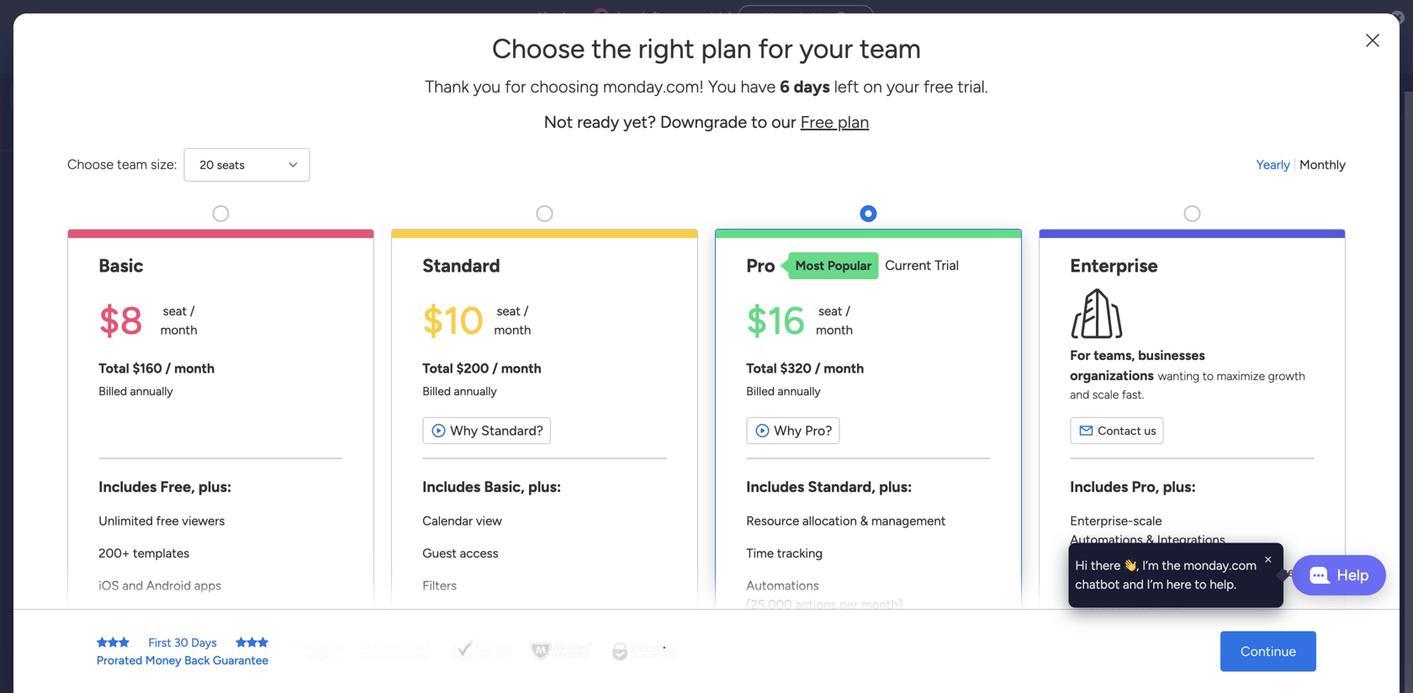 Task type: describe. For each thing, give the bounding box(es) containing it.
get inside 'help center learn and get support'
[[1257, 538, 1275, 552]]

v2 shortcuts left image
[[1354, 529, 1373, 548]]

plus: for includes pro, plus:
[[1164, 478, 1197, 496]]

free plan link
[[801, 112, 870, 132]]

templates image image
[[1151, 146, 1373, 262]]

billed for $10
[[423, 384, 451, 398]]

1 vertical spatial i'm
[[1148, 577, 1164, 592]]

main inside "work management > main workspace" link
[[413, 351, 439, 366]]

filters
[[423, 579, 457, 594]]

component image
[[756, 548, 770, 563]]

contact for contact us
[[1099, 424, 1142, 438]]

teams,
[[1094, 348, 1136, 364]]

month inside total $320 / month billed annually
[[824, 360, 865, 376]]

right
[[1141, 571, 1169, 586]]

standard?
[[482, 423, 544, 439]]

your down now
[[800, 32, 853, 65]]

hi
[[1076, 558, 1088, 574]]

plus: for includes standard, plus:
[[880, 478, 913, 496]]

my
[[284, 474, 305, 492]]

basic
[[99, 255, 144, 277]]

us
[[1145, 424, 1157, 438]]

month up total $320 / month billed annually
[[816, 323, 853, 338]]

organizations
[[1071, 368, 1154, 384]]

guest
[[423, 546, 457, 561]]

navigate right
[[1091, 571, 1169, 586]]

resource
[[747, 514, 800, 529]]

navigate to previous cell
[[1091, 652, 1225, 667]]

open/close
[[1091, 369, 1154, 384]]

/ inside total $160 / month billed annually
[[165, 360, 171, 376]]

most popular
[[796, 258, 872, 274]]

inbox
[[455, 88, 488, 104]]

dialog containing hi there 👋,  i'm the monday.com
[[1069, 543, 1284, 608]]

0 vertical spatial to
[[752, 112, 768, 132]]

choose for choose the right plan for your team
[[492, 32, 585, 65]]

workspace image
[[704, 523, 744, 564]]

pro?
[[806, 423, 833, 439]]

to inside wanting to maximize growth and scale fast.
[[1203, 369, 1214, 383]]

not
[[544, 112, 573, 132]]

0
[[436, 419, 444, 433]]

work inside main workspace work management
[[360, 548, 388, 563]]

for teams, businesses organizations
[[1071, 348, 1206, 384]]

and inside the hi there 👋,  i'm the monday.com chatbot and i'm here to help.
[[1124, 577, 1144, 592]]

star image for 3rd star image
[[247, 637, 258, 649]]

free,
[[160, 478, 195, 496]]

boards,
[[407, 88, 452, 104]]

1 horizontal spatial you
[[709, 77, 737, 97]]

help.
[[1210, 577, 1237, 592]]

navigate to next cell
[[1091, 612, 1205, 626]]

seat / month for $10
[[494, 304, 531, 338]]

per
[[840, 598, 859, 613]]

continue button
[[1221, 632, 1317, 672]]

close for close dialogs
[[1091, 289, 1121, 303]]

20 seats
[[200, 158, 245, 172]]

workspace inside main workspace work management
[[376, 525, 449, 543]]

includes for includes free, plus:
[[99, 478, 157, 496]]

apps
[[194, 579, 222, 594]]

monday.com inside getting started 'element'
[[1260, 457, 1328, 471]]

basic tier selected option
[[67, 229, 375, 693]]

visited
[[349, 154, 396, 172]]

days
[[191, 636, 217, 650]]

help inside 'help center learn and get support'
[[1203, 519, 1228, 533]]

and inside 'help center learn and get support'
[[1235, 538, 1254, 552]]

enterprise
[[1071, 255, 1159, 277]]

0 horizontal spatial have
[[563, 9, 590, 24]]

1 horizontal spatial days
[[794, 77, 830, 97]]

unlimited
[[99, 514, 153, 529]]

navigate left
[[1091, 531, 1163, 545]]

mastercard secure code image
[[354, 639, 439, 664]]

why pro?
[[775, 423, 833, 439]]

fast.
[[1123, 388, 1145, 402]]

(25,000
[[747, 598, 793, 613]]

in
[[1274, 278, 1284, 294]]

templates inside boost your workflow in minutes with ready-made templates
[[1222, 298, 1283, 314]]

the inside the hi there 👋,  i'm the monday.com chatbot and i'm here to help.
[[1163, 558, 1181, 574]]

getting started element
[[1136, 421, 1389, 488]]

0 horizontal spatial our
[[772, 112, 797, 132]]

automations inside enterprise-scale automations & integrations
[[1071, 533, 1144, 548]]

there
[[1091, 558, 1121, 574]]

1 vertical spatial sales
[[1253, 619, 1279, 633]]

next
[[1157, 612, 1182, 626]]

/ right "$10"
[[524, 304, 529, 319]]

works
[[1331, 457, 1362, 471]]

your left trial.
[[887, 77, 920, 97]]

0 horizontal spatial for
[[505, 77, 526, 97]]

annually for $16
[[778, 384, 821, 398]]

scale inside enterprise-scale automations & integrations
[[1134, 514, 1163, 529]]

work management > main workspace link
[[274, 186, 509, 376]]

unlimited free viewers
[[99, 514, 225, 529]]

/ inside total $320 / month billed annually
[[815, 360, 821, 376]]

down
[[1141, 450, 1172, 465]]

main inside main workspace work management
[[340, 525, 373, 543]]

recently
[[284, 154, 346, 172]]

time tracking
[[747, 546, 823, 561]]

learn & get inspired
[[1136, 389, 1257, 405]]

thank you for choosing monday.com! you have 6 days left on your free trial.
[[425, 77, 989, 97]]

learn for learn & get inspired
[[1136, 389, 1170, 405]]

1 horizontal spatial have
[[741, 77, 776, 97]]

first 30 days
[[148, 636, 217, 650]]

v2 shortcuts command image
[[1331, 367, 1351, 386]]

tailored
[[1071, 598, 1115, 613]]

cell for navigate to previous cell
[[1204, 652, 1225, 667]]

1 horizontal spatial on
[[864, 77, 883, 97]]

why for $16
[[775, 423, 802, 439]]

enterprise- for scale
[[1071, 514, 1134, 529]]

pro,
[[1132, 478, 1160, 496]]

month right remove from favorites icon
[[494, 323, 531, 338]]

0 vertical spatial you
[[539, 9, 560, 24]]

ready
[[577, 112, 620, 132]]

trial
[[935, 258, 960, 274]]

& inside pro tier selected option
[[861, 514, 869, 529]]

v2 shortcuts right image
[[1354, 569, 1373, 588]]

includes for includes basic, plus:
[[423, 478, 481, 496]]

choose the right plan for your team
[[492, 32, 922, 65]]

contact sales element
[[1136, 582, 1389, 650]]

n
[[716, 531, 732, 556]]

onboarding
[[1118, 598, 1183, 613]]

quickly access your recent boards, inbox and workspaces
[[240, 88, 589, 104]]

monthly
[[1300, 157, 1347, 172]]

total for $8
[[99, 360, 129, 376]]

monthly option
[[1300, 155, 1347, 174]]

why pro? button
[[747, 417, 840, 444]]

button padding image
[[1365, 32, 1382, 49]]

yearly option
[[1257, 155, 1291, 174]]

contact sales meet our sales experts
[[1203, 599, 1321, 633]]

seat for $8
[[163, 304, 187, 319]]

upgrade now
[[766, 11, 836, 24]]

money
[[145, 653, 182, 668]]

seat / month for $8
[[161, 304, 197, 338]]

$160
[[133, 360, 162, 376]]

👋,
[[1124, 558, 1140, 574]]

0 horizontal spatial workspaces
[[309, 474, 392, 492]]

1 horizontal spatial plan
[[838, 112, 870, 132]]

& right security
[[1218, 565, 1226, 580]]

access for guest
[[460, 546, 499, 561]]

guest access
[[423, 546, 499, 561]]

here
[[1167, 577, 1192, 592]]

contact us
[[1099, 424, 1157, 438]]

continue
[[1241, 644, 1297, 660]]

to for previous
[[1141, 652, 1154, 667]]

enterprise-scale automations & integrations
[[1071, 514, 1226, 548]]

monday.com inside the hi there 👋,  i'm the monday.com chatbot and i'm here to help.
[[1184, 558, 1257, 574]]

prorated money back guarantee
[[97, 653, 269, 668]]

choose for choose team size:
[[67, 157, 114, 173]]

basic,
[[484, 478, 525, 496]]

ssl encrypted image
[[602, 639, 686, 664]]

left
[[1141, 531, 1163, 545]]

open/close navigation
[[1091, 369, 1215, 384]]

downgrade
[[661, 112, 747, 132]]

templates inside basic tier selected option
[[133, 546, 189, 561]]

navigate for navigate up
[[1091, 491, 1138, 505]]

tracking
[[777, 546, 823, 561]]

yet?
[[624, 112, 656, 132]]

help center learn and get support
[[1203, 519, 1319, 552]]

workspace inside "work management > main workspace" link
[[441, 351, 498, 366]]

management inside pro tier selected option
[[872, 514, 946, 529]]

feed
[[338, 417, 370, 435]]

enterprise-grade security & governance
[[1071, 565, 1295, 580]]

0 horizontal spatial the
[[592, 32, 632, 65]]

maximize
[[1217, 369, 1266, 383]]

businesses
[[1139, 348, 1206, 364]]

2 star image from the left
[[236, 637, 247, 649]]

/ right $8 on the top
[[190, 304, 195, 319]]

navigate for navigate down
[[1091, 450, 1138, 465]]

not ready yet? downgrade to our free plan
[[544, 112, 870, 132]]

total $160 / month billed annually
[[99, 360, 215, 398]]

first
[[148, 636, 171, 650]]

annually for $10
[[454, 384, 497, 398]]

& down wanting
[[1173, 389, 1182, 405]]

tier options list box
[[67, 199, 1347, 693]]

0 vertical spatial workspaces
[[517, 88, 589, 104]]

1 vertical spatial help
[[1338, 566, 1370, 584]]

automations inside automations (25,000 actions per month)
[[747, 579, 819, 594]]

includes pro, plus:
[[1071, 478, 1197, 496]]

month inside total $200 / month billed annually
[[501, 360, 542, 376]]



Task type: vqa. For each thing, say whether or not it's contained in the screenshot.
$10 seat / month
yes



Task type: locate. For each thing, give the bounding box(es) containing it.
chatbot
[[1076, 577, 1120, 592]]

2 horizontal spatial billed
[[747, 384, 775, 398]]

seat right "$10"
[[497, 304, 521, 319]]

3 star image from the left
[[258, 637, 269, 649]]

includes inside basic tier selected option
[[99, 478, 157, 496]]

work right component image
[[776, 548, 804, 563]]

3 plus: from the left
[[880, 478, 913, 496]]

choose left size:
[[67, 157, 114, 173]]

board
[[1091, 413, 1127, 429]]

access for quickly
[[289, 88, 330, 104]]

learn down open/close navigation
[[1136, 389, 1170, 405]]

monday.com right how
[[1260, 457, 1328, 471]]

0 vertical spatial access
[[289, 88, 330, 104]]

management down the workspace
[[807, 548, 881, 563]]

our left free
[[772, 112, 797, 132]]

& inside enterprise-scale automations & integrations
[[1147, 533, 1155, 548]]

1 vertical spatial you
[[709, 77, 737, 97]]

1 vertical spatial on
[[864, 77, 883, 97]]

time
[[747, 546, 774, 561]]

1 enterprise- from the top
[[1071, 514, 1134, 529]]

2 plus: from the left
[[529, 478, 562, 496]]

plus: for includes free, plus:
[[199, 478, 232, 496]]

1 horizontal spatial total
[[423, 360, 453, 376]]

total for $16
[[747, 360, 777, 376]]

4 includes from the left
[[1071, 478, 1129, 496]]

1 horizontal spatial star image
[[119, 637, 129, 649]]

have
[[563, 9, 590, 24], [741, 77, 776, 97]]

workspaces right my
[[309, 474, 392, 492]]

popular
[[828, 258, 872, 274]]

navigate up tailored onboarding
[[1091, 571, 1138, 586]]

& right allocation
[[861, 514, 869, 529]]

2 vertical spatial learn
[[1203, 538, 1232, 552]]

you up choosing
[[539, 9, 560, 24]]

annually inside total $160 / month billed annually
[[130, 384, 173, 398]]

month)
[[862, 598, 903, 613]]

0 vertical spatial main
[[413, 351, 439, 366]]

why inside why standard? button
[[450, 423, 478, 439]]

1 horizontal spatial templates
[[1222, 298, 1283, 314]]

2 seat / month from the left
[[494, 304, 531, 338]]

and inside wanting to maximize growth and scale fast.
[[1071, 388, 1090, 402]]

cell down meet
[[1204, 652, 1225, 667]]

how
[[1235, 457, 1257, 471]]

have up not ready yet? downgrade to our free plan
[[741, 77, 776, 97]]

recent
[[364, 88, 404, 104]]

1 horizontal spatial for
[[759, 32, 793, 65]]

work management > main workspace
[[302, 351, 498, 366]]

0 vertical spatial learn
[[1136, 389, 1170, 405]]

why inside why pro? button
[[775, 423, 802, 439]]

includes for includes standard, plus:
[[747, 478, 805, 496]]

1 vertical spatial for
[[505, 77, 526, 97]]

days
[[613, 9, 639, 24], [794, 77, 830, 97]]

contact inside button
[[1099, 424, 1142, 438]]

includes up the "resource"
[[747, 478, 805, 496]]

plus: inside standard tier selected 'option'
[[529, 478, 562, 496]]

1 why from the left
[[450, 423, 478, 439]]

free
[[924, 77, 954, 97], [156, 514, 179, 529]]

enterprise- inside enterprise-scale automations & integrations
[[1071, 514, 1134, 529]]

standard tier selected option
[[391, 229, 699, 693]]

scale inside wanting to maximize growth and scale fast.
[[1093, 388, 1120, 402]]

1 horizontal spatial scale
[[1134, 514, 1163, 529]]

navigate
[[1091, 450, 1138, 465], [1091, 491, 1138, 505], [1091, 531, 1138, 545], [1091, 571, 1138, 586], [1091, 612, 1138, 626], [1091, 652, 1138, 667]]

1 vertical spatial scale
[[1134, 514, 1163, 529]]

/ right $320
[[815, 360, 821, 376]]

total for $10
[[423, 360, 453, 376]]

management left '>'
[[331, 351, 400, 366]]

2 horizontal spatial star image
[[258, 637, 269, 649]]

navigate for navigate right
[[1091, 571, 1138, 586]]

work
[[302, 351, 328, 366], [360, 548, 388, 563], [776, 548, 804, 563]]

0 horizontal spatial star image
[[97, 637, 108, 649]]

/ right $200
[[492, 360, 498, 376]]

with
[[1339, 278, 1365, 294]]

seat for $10
[[497, 304, 521, 319]]

prorated
[[97, 653, 143, 668]]

automations up there
[[1071, 533, 1144, 548]]

0 vertical spatial left
[[642, 9, 662, 24]]

billed inside total $160 / month billed annually
[[99, 384, 127, 398]]

work for work management > main workspace
[[302, 351, 328, 366]]

30
[[174, 636, 188, 650]]

close for close item page
[[1091, 248, 1121, 263]]

scale
[[1093, 388, 1120, 402], [1134, 514, 1163, 529]]

new workspace
[[756, 525, 867, 543]]

and
[[492, 88, 514, 104], [1071, 388, 1090, 402], [1235, 538, 1254, 552], [1124, 577, 1144, 592], [122, 579, 143, 594]]

choose team size:
[[67, 157, 177, 173]]

includes inside enterprise tier selected option
[[1071, 478, 1129, 496]]

0 vertical spatial for
[[759, 32, 793, 65]]

our right meet
[[1233, 619, 1250, 633]]

sales up continue
[[1253, 619, 1279, 633]]

templates down unlimited free viewers
[[133, 546, 189, 561]]

1 vertical spatial days
[[794, 77, 830, 97]]

get down center
[[1257, 538, 1275, 552]]

enterprise- for grade
[[1071, 565, 1134, 580]]

billed inside total $200 / month billed annually
[[423, 384, 451, 398]]

total left $320
[[747, 360, 777, 376]]

gary orlando image
[[1367, 40, 1394, 67]]

2 navigate from the top
[[1091, 491, 1138, 505]]

upgrade
[[766, 11, 810, 24]]

access inside standard tier selected 'option'
[[460, 546, 499, 561]]

total inside total $160 / month billed annually
[[99, 360, 129, 376]]

navigate for navigate to previous cell
[[1091, 652, 1138, 667]]

1 vertical spatial workspace
[[376, 525, 449, 543]]

3 annually from the left
[[778, 384, 821, 398]]

total inside total $200 / month billed annually
[[423, 360, 453, 376]]

help center element
[[1136, 502, 1389, 569]]

close up teams,
[[1091, 329, 1121, 343]]

and inside basic tier selected option
[[122, 579, 143, 594]]

help down experts
[[1285, 651, 1315, 668]]

month right $320
[[824, 360, 865, 376]]

to for next
[[1141, 612, 1154, 626]]

0 vertical spatial days
[[613, 9, 639, 24]]

quickly
[[240, 88, 286, 104]]

0 horizontal spatial work
[[302, 351, 328, 366]]

seat / month up $160
[[161, 304, 197, 338]]

inspired
[[1209, 389, 1257, 405]]

0 horizontal spatial days
[[613, 9, 639, 24]]

contact us button
[[1071, 417, 1165, 444]]

team
[[860, 32, 922, 65], [117, 157, 147, 173]]

0 vertical spatial enterprise-
[[1071, 514, 1134, 529]]

1 vertical spatial plan
[[838, 112, 870, 132]]

management inside main workspace work management
[[391, 548, 465, 563]]

navigate for navigate left
[[1091, 531, 1138, 545]]

/ right $160
[[165, 360, 171, 376]]

1 horizontal spatial automations
[[1071, 533, 1144, 548]]

seat / month inside standard tier selected 'option'
[[494, 304, 531, 338]]

hi there 👋,  i'm the monday.com chatbot and i'm here to help.
[[1076, 558, 1257, 592]]

page
[[1150, 248, 1176, 263]]

have up choosing
[[563, 9, 590, 24]]

android
[[146, 579, 191, 594]]

2 why from the left
[[775, 423, 802, 439]]

dapulse rightstroke image
[[836, 11, 847, 24]]

& up grade
[[1147, 533, 1155, 548]]

on up right
[[665, 9, 679, 24]]

work up update
[[302, 351, 328, 366]]

learn inside getting started 'element'
[[1203, 457, 1232, 471]]

total inside total $320 / month billed annually
[[747, 360, 777, 376]]

0 vertical spatial on
[[665, 9, 679, 24]]

annually down $200
[[454, 384, 497, 398]]

and right 'ios'
[[122, 579, 143, 594]]

0 vertical spatial our
[[772, 112, 797, 132]]

automations up (25,000
[[747, 579, 819, 594]]

annually inside total $320 / month billed annually
[[778, 384, 821, 398]]

2 horizontal spatial work
[[776, 548, 804, 563]]

1 vertical spatial monday.com
[[1184, 558, 1257, 574]]

learn for learn how monday.com works
[[1203, 457, 1232, 471]]

seat / month inside pro tier selected option
[[816, 304, 853, 338]]

1 seat from the left
[[163, 304, 187, 319]]

total right '>'
[[423, 360, 453, 376]]

1 vertical spatial free
[[156, 514, 179, 529]]

norton secured image
[[445, 639, 521, 664]]

plus: right up
[[1164, 478, 1197, 496]]

my workspaces
[[284, 474, 392, 492]]

0 horizontal spatial billed
[[99, 384, 127, 398]]

plan down trial
[[701, 32, 752, 65]]

1 vertical spatial help button
[[1271, 645, 1330, 673]]

0 vertical spatial i'm
[[1143, 558, 1159, 574]]

up
[[1141, 491, 1157, 505]]

choose the right plan for your team heading
[[492, 32, 922, 65]]

billed inside total $320 / month billed annually
[[747, 384, 775, 398]]

3 includes from the left
[[747, 478, 805, 496]]

to right here in the bottom right of the page
[[1195, 577, 1207, 592]]

access down view
[[460, 546, 499, 561]]

seat down most popular section head
[[819, 304, 843, 319]]

free left trial.
[[924, 77, 954, 97]]

to
[[752, 112, 768, 132], [1203, 369, 1214, 383], [1195, 577, 1207, 592]]

days up free
[[794, 77, 830, 97]]

work for work management
[[776, 548, 804, 563]]

0 horizontal spatial choose
[[67, 157, 114, 173]]

1 vertical spatial to
[[1141, 652, 1154, 667]]

for
[[759, 32, 793, 65], [505, 77, 526, 97]]

free inside basic tier selected option
[[156, 514, 179, 529]]

1 vertical spatial enterprise-
[[1071, 565, 1134, 580]]

seat inside pro tier selected option
[[819, 304, 843, 319]]

2 enterprise- from the top
[[1071, 565, 1134, 580]]

quick
[[1170, 208, 1198, 222]]

&
[[1173, 389, 1182, 405], [861, 514, 869, 529], [1147, 533, 1155, 548], [1218, 565, 1226, 580]]

annually down $320
[[778, 384, 821, 398]]

month right $200
[[501, 360, 542, 376]]

2 includes from the left
[[423, 478, 481, 496]]

1 horizontal spatial contact
[[1203, 599, 1247, 614]]

1 horizontal spatial 6
[[780, 77, 790, 97]]

0 vertical spatial plan
[[701, 32, 752, 65]]

made
[[1186, 298, 1219, 314]]

back
[[184, 653, 210, 668]]

2 horizontal spatial seat / month
[[816, 304, 853, 338]]

4 navigate from the top
[[1091, 571, 1138, 586]]

1 vertical spatial left
[[835, 77, 860, 97]]

contact inside "contact sales meet our sales experts"
[[1203, 599, 1247, 614]]

6 down upgrade
[[780, 77, 790, 97]]

learn inside 'help center learn and get support'
[[1203, 538, 1232, 552]]

2 seat from the left
[[497, 304, 521, 319]]

3 navigate from the top
[[1091, 531, 1138, 545]]

0 horizontal spatial contact
[[1099, 424, 1142, 438]]

star image
[[108, 637, 119, 649], [236, 637, 247, 649], [247, 637, 258, 649]]

main down my workspaces on the bottom of page
[[340, 525, 373, 543]]

enterprise tier selected option
[[1039, 229, 1347, 693]]

boost your workflow in minutes with ready-made templates
[[1146, 278, 1365, 314]]

1 to from the top
[[1141, 612, 1154, 626]]

1 billed from the left
[[99, 384, 127, 398]]

learn left how
[[1203, 457, 1232, 471]]

to left previous
[[1141, 652, 1154, 667]]

navigate up there
[[1091, 531, 1138, 545]]

scale down organizations
[[1093, 388, 1120, 402]]

to inside the hi there 👋,  i'm the monday.com chatbot and i'm here to help.
[[1195, 577, 1207, 592]]

3 seat / month from the left
[[816, 304, 853, 338]]

1 horizontal spatial why
[[775, 423, 802, 439]]

pro
[[747, 255, 776, 277]]

1 vertical spatial templates
[[133, 546, 189, 561]]

the
[[592, 32, 632, 65], [1163, 558, 1181, 574]]

most popular section head
[[781, 252, 879, 279]]

0 horizontal spatial seat
[[163, 304, 187, 319]]

billed down $8 on the top
[[99, 384, 127, 398]]

annually inside total $200 / month billed annually
[[454, 384, 497, 398]]

for down upgrade
[[759, 32, 793, 65]]

seat / month down "most popular"
[[816, 304, 853, 338]]

2 to from the top
[[1141, 652, 1154, 667]]

0 horizontal spatial annually
[[130, 384, 173, 398]]

yearly
[[1257, 157, 1291, 172]]

includes for includes pro, plus:
[[1071, 478, 1129, 496]]

close down enterprise
[[1091, 289, 1121, 303]]

1 plus: from the left
[[199, 478, 232, 496]]

why left pro?
[[775, 423, 802, 439]]

cell right next in the right of the page
[[1185, 612, 1205, 626]]

1 horizontal spatial help
[[1285, 651, 1315, 668]]

star image
[[97, 637, 108, 649], [119, 637, 129, 649], [258, 637, 269, 649]]

list box
[[0, 198, 215, 333]]

on
[[665, 9, 679, 24], [864, 77, 883, 97]]

billed for $16
[[747, 384, 775, 398]]

0 horizontal spatial left
[[642, 9, 662, 24]]

0 horizontal spatial get
[[1185, 389, 1206, 405]]

0 vertical spatial help button
[[1293, 555, 1387, 596]]

seat / month for $16
[[816, 304, 853, 338]]

1 horizontal spatial seat
[[497, 304, 521, 319]]

pro tier selected option
[[715, 229, 1023, 693]]

cell for navigate to next cell
[[1185, 612, 1205, 626]]

you up not ready yet? downgrade to our free plan
[[709, 77, 737, 97]]

favorites
[[36, 167, 92, 183]]

star image for 2nd star image from right
[[108, 637, 119, 649]]

0 horizontal spatial you
[[539, 9, 560, 24]]

your left recent
[[334, 88, 361, 104]]

left up right
[[642, 9, 662, 24]]

ios
[[99, 579, 119, 594]]

the up here in the bottom right of the page
[[1163, 558, 1181, 574]]

close for close search
[[1091, 329, 1121, 343]]

left up free plan link
[[835, 77, 860, 97]]

0 vertical spatial scale
[[1093, 388, 1120, 402]]

get down navigation
[[1185, 389, 1206, 405]]

dapulse close image
[[1391, 10, 1405, 27]]

navigation
[[1157, 369, 1215, 384]]

0 horizontal spatial automations
[[747, 579, 819, 594]]

6 navigate from the top
[[1091, 652, 1138, 667]]

seat inside basic tier selected option
[[163, 304, 187, 319]]

billed up why pro? button
[[747, 384, 775, 398]]

update feed (inbox)
[[284, 417, 424, 435]]

0 horizontal spatial plan
[[701, 32, 752, 65]]

2 billed from the left
[[423, 384, 451, 398]]

current trial
[[886, 258, 960, 274]]

sales down 'governance'
[[1250, 599, 1276, 614]]

0 vertical spatial choose
[[492, 32, 585, 65]]

2 close from the top
[[1091, 289, 1121, 303]]

3 star image from the left
[[247, 637, 258, 649]]

upgrade now link
[[738, 5, 875, 28]]

seat / month
[[161, 304, 197, 338], [494, 304, 531, 338], [816, 304, 853, 338]]

free down includes free, plus:
[[156, 514, 179, 529]]

1 horizontal spatial work
[[360, 548, 388, 563]]

why
[[450, 423, 478, 439], [775, 423, 802, 439]]

annually for $8
[[130, 384, 173, 398]]

0 horizontal spatial access
[[289, 88, 330, 104]]

1 close from the top
[[1091, 248, 1121, 263]]

0 vertical spatial help
[[1203, 519, 1228, 533]]

0 horizontal spatial main
[[340, 525, 373, 543]]

billed for $8
[[99, 384, 127, 398]]

1 horizontal spatial our
[[1233, 619, 1250, 633]]

includes inside standard tier selected 'option'
[[423, 478, 481, 496]]

trial
[[710, 9, 732, 24]]

total left $160
[[99, 360, 129, 376]]

1 horizontal spatial main
[[413, 351, 439, 366]]

chat bot icon image
[[1310, 567, 1331, 584]]

update
[[284, 417, 335, 435]]

1 includes from the left
[[99, 478, 157, 496]]

3 seat from the left
[[819, 304, 843, 319]]

1 annually from the left
[[130, 384, 173, 398]]

mcafee secure image
[[528, 639, 595, 664]]

verified by visa image
[[289, 639, 348, 664]]

total $320 / month billed annually
[[747, 360, 865, 398]]

navigate down navigate to next cell
[[1091, 652, 1138, 667]]

1 vertical spatial team
[[117, 157, 147, 173]]

your inside boost your workflow in minutes with ready-made templates
[[1185, 278, 1212, 294]]

1 vertical spatial the
[[1163, 558, 1181, 574]]

1 vertical spatial access
[[460, 546, 499, 561]]

0 horizontal spatial team
[[117, 157, 147, 173]]

1 seat / month from the left
[[161, 304, 197, 338]]

plus: inside pro tier selected option
[[880, 478, 913, 496]]

0 vertical spatial monday.com
[[1260, 457, 1328, 471]]

and right the inbox
[[492, 88, 514, 104]]

/ inside total $200 / month billed annually
[[492, 360, 498, 376]]

calendar
[[423, 514, 473, 529]]

3 total from the left
[[747, 360, 777, 376]]

our inside "contact sales meet our sales experts"
[[1233, 619, 1250, 633]]

dialog
[[1069, 543, 1284, 608]]

left
[[642, 9, 662, 24], [835, 77, 860, 97]]

billing cycle selection group
[[1257, 155, 1347, 174]]

includes basic, plus:
[[423, 478, 562, 496]]

ios and android apps
[[99, 579, 222, 594]]

2 star image from the left
[[119, 637, 129, 649]]

month up $160
[[161, 323, 197, 338]]

1 star image from the left
[[97, 637, 108, 649]]

for right the you at the left top
[[505, 77, 526, 97]]

navigate down contact us button
[[1091, 450, 1138, 465]]

0 vertical spatial 6
[[598, 9, 606, 24]]

management up filters
[[391, 548, 465, 563]]

to up the learn & get inspired
[[1203, 369, 1214, 383]]

days up right
[[613, 9, 639, 24]]

2 vertical spatial to
[[1195, 577, 1207, 592]]

1 star image from the left
[[108, 637, 119, 649]]

0 vertical spatial free
[[924, 77, 954, 97]]

2 horizontal spatial help
[[1338, 566, 1370, 584]]

2 total from the left
[[423, 360, 453, 376]]

workspaces up 'not'
[[517, 88, 589, 104]]

1 vertical spatial close
[[1091, 289, 1121, 303]]

6 up choosing
[[598, 9, 606, 24]]

seat for $16
[[819, 304, 843, 319]]

0 horizontal spatial on
[[665, 9, 679, 24]]

workspace
[[792, 525, 867, 543]]

2 annually from the left
[[454, 384, 497, 398]]

current
[[886, 258, 932, 274]]

0 horizontal spatial 6
[[598, 9, 606, 24]]

$16
[[747, 298, 805, 344]]

your left trial
[[682, 9, 707, 24]]

choose up choosing
[[492, 32, 585, 65]]

and down 👋,
[[1124, 577, 1144, 592]]

includes inside pro tier selected option
[[747, 478, 805, 496]]

navigate for navigate to next cell
[[1091, 612, 1138, 626]]

1 vertical spatial main
[[340, 525, 373, 543]]

seat right $8 on the top
[[163, 304, 187, 319]]

3 billed from the left
[[747, 384, 775, 398]]

to left next in the right of the page
[[1141, 612, 1154, 626]]

5 navigate from the top
[[1091, 612, 1138, 626]]

v2 shortcuts tab image
[[1354, 609, 1373, 629]]

1 vertical spatial workspaces
[[309, 474, 392, 492]]

month inside total $160 / month billed annually
[[174, 360, 215, 376]]

1 horizontal spatial annually
[[454, 384, 497, 398]]

1 horizontal spatial choose
[[492, 32, 585, 65]]

seat / month inside basic tier selected option
[[161, 304, 197, 338]]

navigate left up
[[1091, 491, 1138, 505]]

standard
[[423, 255, 501, 277]]

seat inside standard tier selected 'option'
[[497, 304, 521, 319]]

month right $160
[[174, 360, 215, 376]]

2 vertical spatial close
[[1091, 329, 1121, 343]]

3 close from the top
[[1091, 329, 1121, 343]]

monday.com!
[[603, 77, 704, 97]]

1 horizontal spatial access
[[460, 546, 499, 561]]

templates down workflow
[[1222, 298, 1283, 314]]

tailored onboarding
[[1071, 598, 1183, 613]]

1 total from the left
[[99, 360, 129, 376]]

help right the chat bot icon
[[1338, 566, 1370, 584]]

$8
[[99, 298, 143, 344]]

(inbox)
[[374, 417, 424, 435]]

access right quickly
[[289, 88, 330, 104]]

1 horizontal spatial the
[[1163, 558, 1181, 574]]

help button down experts
[[1271, 645, 1330, 673]]

1 vertical spatial choose
[[67, 157, 114, 173]]

/ down popular
[[846, 304, 851, 319]]

to
[[1141, 612, 1154, 626], [1141, 652, 1154, 667]]

1 horizontal spatial left
[[835, 77, 860, 97]]

close dialogs
[[1091, 289, 1162, 303]]

0 horizontal spatial scale
[[1093, 388, 1120, 402]]

4 plus: from the left
[[1164, 478, 1197, 496]]

remove from favorites image
[[476, 323, 493, 340]]

0 horizontal spatial seat / month
[[161, 304, 197, 338]]

1 horizontal spatial free
[[924, 77, 954, 97]]

plus: for includes basic, plus:
[[529, 478, 562, 496]]

plus: up viewers
[[199, 478, 232, 496]]

workspace up guest
[[376, 525, 449, 543]]

contact for contact sales meet our sales experts
[[1203, 599, 1247, 614]]

grade
[[1134, 565, 1166, 580]]

ready-
[[1146, 298, 1186, 314]]

plus: inside basic tier selected option
[[199, 478, 232, 496]]

why for $10
[[450, 423, 478, 439]]

plus: inside enterprise tier selected option
[[1164, 478, 1197, 496]]

billed up '0'
[[423, 384, 451, 398]]

1 navigate from the top
[[1091, 450, 1138, 465]]

1 horizontal spatial team
[[860, 32, 922, 65]]

experts
[[1282, 619, 1321, 633]]

contact up meet
[[1203, 599, 1247, 614]]

includes up unlimited
[[99, 478, 157, 496]]

1 vertical spatial to
[[1203, 369, 1214, 383]]

0 vertical spatial have
[[563, 9, 590, 24]]

plus: right the basic,
[[529, 478, 562, 496]]

on up free plan link
[[864, 77, 883, 97]]

0 vertical spatial sales
[[1250, 599, 1276, 614]]

1 horizontal spatial seat / month
[[494, 304, 531, 338]]

month
[[161, 323, 197, 338], [494, 323, 531, 338], [816, 323, 853, 338], [174, 360, 215, 376], [501, 360, 542, 376], [824, 360, 865, 376]]

1 vertical spatial have
[[741, 77, 776, 97]]



